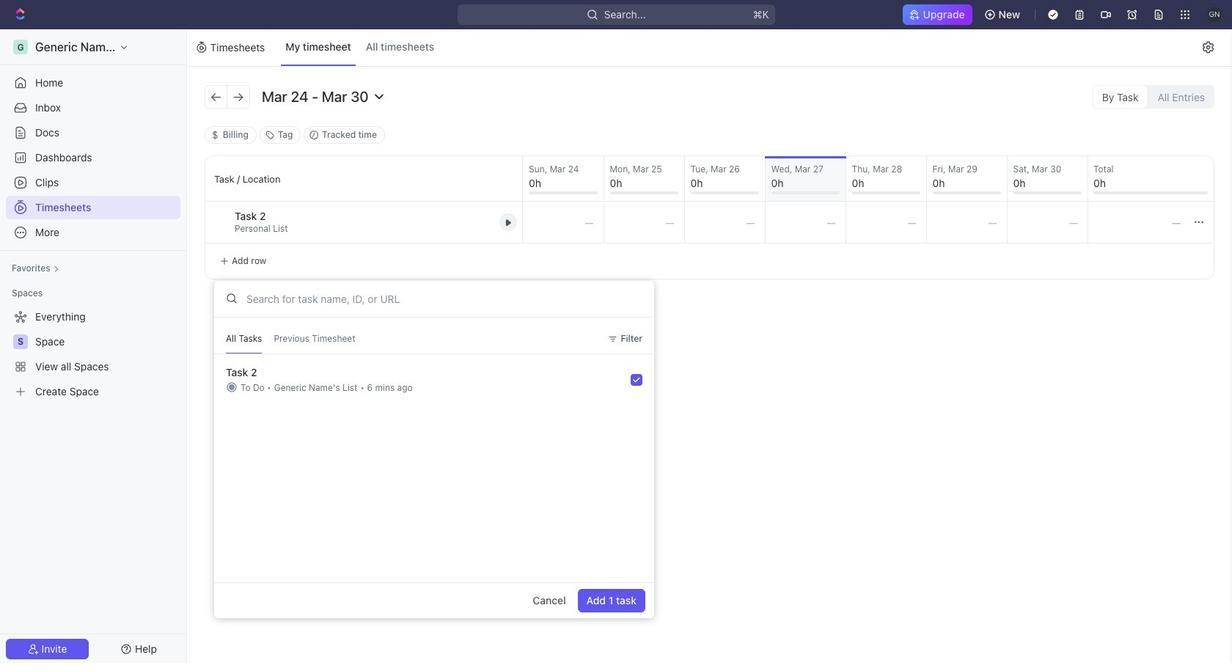 Task type: locate. For each thing, give the bounding box(es) containing it.
2 — text field from the left
[[604, 202, 684, 243]]

tree
[[6, 305, 180, 403]]

— text field
[[523, 202, 603, 243], [604, 202, 684, 243], [685, 202, 765, 243], [765, 202, 845, 243], [927, 202, 1007, 243], [1007, 202, 1088, 243], [1088, 202, 1190, 243]]

3 — text field from the left
[[685, 202, 765, 243]]

— text field
[[846, 202, 926, 243]]

1 — text field from the left
[[523, 202, 603, 243]]

6 — text field from the left
[[1007, 202, 1088, 243]]

sidebar navigation
[[0, 29, 187, 663]]



Task type: vqa. For each thing, say whether or not it's contained in the screenshot.
tree
yes



Task type: describe. For each thing, give the bounding box(es) containing it.
tree inside sidebar navigation
[[6, 305, 180, 403]]

4 — text field from the left
[[765, 202, 845, 243]]

7 — text field from the left
[[1088, 202, 1190, 243]]

Search for task name, ID, or URL text field
[[214, 281, 654, 318]]

5 — text field from the left
[[927, 202, 1007, 243]]



